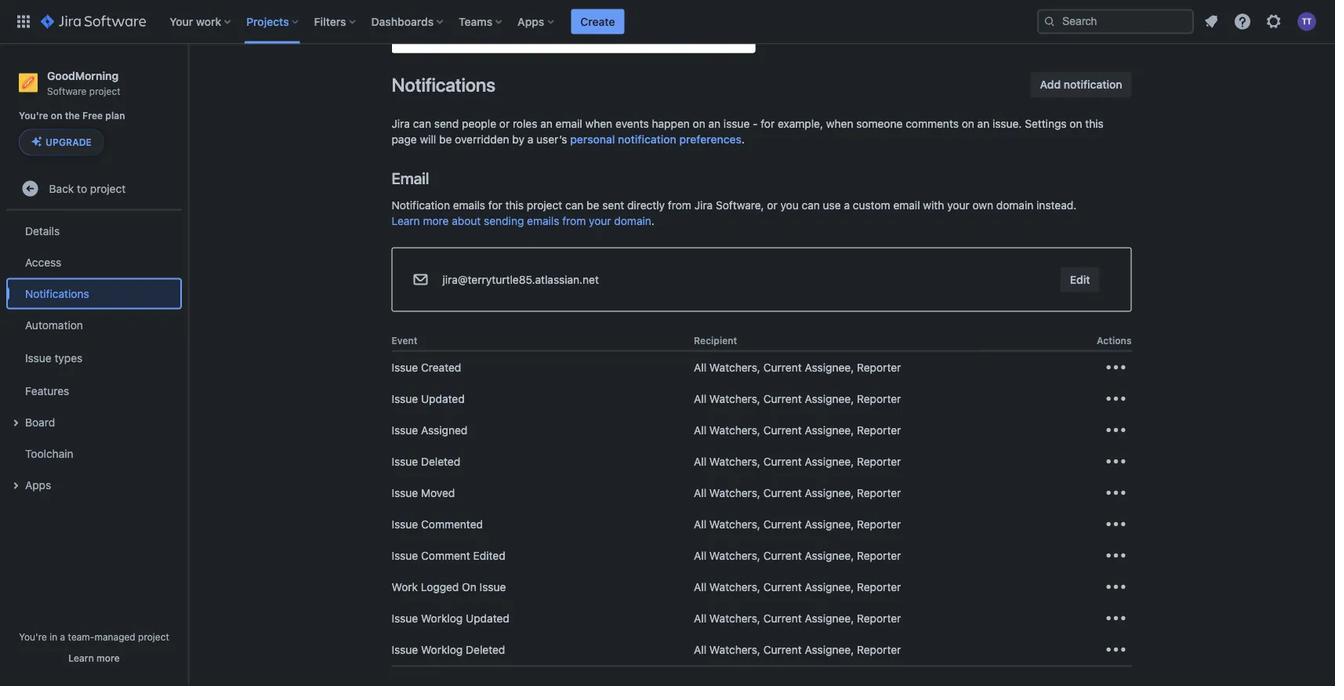 Task type: describe. For each thing, give the bounding box(es) containing it.
watchers, for issue updated
[[710, 393, 761, 406]]

0 horizontal spatial updated
[[421, 393, 465, 406]]

issue updated
[[392, 393, 465, 406]]

project inside goodmorning software project
[[89, 85, 121, 96]]

back
[[49, 182, 74, 195]]

on right settings
[[1070, 117, 1083, 130]]

learn inside button
[[69, 653, 94, 664]]

reporter for work logged on issue
[[857, 581, 902, 594]]

example,
[[778, 117, 824, 130]]

notification actions image for issue moved
[[1104, 481, 1129, 506]]

instead.
[[1037, 199, 1077, 212]]

create button
[[571, 9, 625, 34]]

access link
[[6, 247, 182, 278]]

goodmorning software project
[[47, 69, 121, 96]]

0 vertical spatial deleted
[[421, 455, 461, 468]]

issue.
[[993, 117, 1022, 130]]

all watchers, current assignee, reporter for issue updated
[[694, 393, 902, 406]]

issue for issue created
[[392, 361, 418, 374]]

notifications link
[[6, 278, 182, 309]]

0 vertical spatial notifications
[[392, 74, 496, 96]]

1 vertical spatial your
[[589, 215, 612, 227]]

1 horizontal spatial your
[[948, 199, 970, 212]]

free
[[82, 110, 103, 121]]

you're in a team-managed project
[[19, 631, 169, 642]]

issue for issue updated
[[392, 393, 418, 406]]

1 vertical spatial emails
[[527, 215, 560, 227]]

features link
[[6, 375, 182, 407]]

access
[[25, 256, 61, 269]]

managed
[[94, 631, 135, 642]]

happen
[[652, 117, 690, 130]]

notification for add
[[1064, 78, 1123, 91]]

email
[[392, 169, 429, 188]]

assignee, for issue comment edited
[[805, 550, 854, 563]]

add notification
[[1041, 78, 1123, 91]]

apps button
[[6, 469, 182, 501]]

dashboards button
[[367, 9, 450, 34]]

project right managed
[[138, 631, 169, 642]]

your work button
[[165, 9, 237, 34]]

issue types
[[25, 351, 83, 364]]

people
[[462, 117, 497, 130]]

assignee, for issue worklog updated
[[805, 612, 854, 625]]

assignee, for work logged on issue
[[805, 581, 854, 594]]

upgrade
[[45, 137, 92, 148]]

current for issue moved
[[764, 487, 802, 500]]

settings image
[[1265, 12, 1284, 31]]

email icon image
[[411, 271, 430, 289]]

team-
[[68, 631, 94, 642]]

comments
[[906, 117, 959, 130]]

learn more
[[69, 653, 120, 664]]

all watchers, current assignee, reporter for issue moved
[[694, 487, 902, 500]]

email inside jira can send people or roles an email when events happen on an issue - for example, when someone comments on an issue. settings on this page will be overridden by a user's
[[556, 117, 583, 130]]

notification actions image for issue comment edited
[[1104, 544, 1129, 569]]

upgrade button
[[20, 130, 103, 155]]

work
[[196, 15, 221, 28]]

issue for issue deleted
[[392, 455, 418, 468]]

issue for issue worklog deleted
[[392, 644, 418, 657]]

expand image
[[6, 476, 25, 495]]

sidebar navigation image
[[171, 63, 206, 94]]

board
[[25, 416, 55, 429]]

current for issue updated
[[764, 393, 802, 406]]

notification emails for this project can be sent directly from jira software, or you can use a custom email with your own domain instead. learn more about sending emails from your domain .
[[392, 199, 1077, 227]]

software,
[[716, 199, 765, 212]]

directly
[[628, 199, 665, 212]]

0 vertical spatial domain
[[997, 199, 1034, 212]]

issue created
[[392, 361, 462, 374]]

current for work logged on issue
[[764, 581, 802, 594]]

with
[[924, 199, 945, 212]]

back to project link
[[6, 173, 182, 204]]

teams button
[[454, 9, 508, 34]]

dashboards
[[372, 15, 434, 28]]

work
[[392, 581, 418, 594]]

types
[[54, 351, 83, 364]]

assignee, for issue commented
[[805, 518, 854, 531]]

watchers, for issue comment edited
[[710, 550, 761, 563]]

all for issue created
[[694, 361, 707, 374]]

all watchers, current assignee, reporter for issue worklog updated
[[694, 612, 902, 625]]

projects
[[247, 15, 289, 28]]

reporter for issue updated
[[857, 393, 902, 406]]

edit
[[1071, 273, 1091, 286]]

a inside jira can send people or roles an email when events happen on an issue - for example, when someone comments on an issue. settings on this page will be overridden by a user's
[[528, 133, 534, 146]]

current for issue created
[[764, 361, 802, 374]]

goodmorning
[[47, 69, 119, 82]]

reporter for issue worklog deleted
[[857, 644, 902, 657]]

overridden
[[455, 133, 510, 146]]

reporter for issue deleted
[[857, 455, 902, 468]]

toolchain
[[25, 447, 73, 460]]

edited
[[474, 550, 506, 563]]

roles
[[513, 117, 538, 130]]

details link
[[6, 215, 182, 247]]

email inside notification emails for this project can be sent directly from jira software, or you can use a custom email with your own domain instead. learn more about sending emails from your domain .
[[894, 199, 921, 212]]

watchers, for issue worklog updated
[[710, 612, 761, 625]]

create
[[581, 15, 615, 28]]

moved
[[421, 487, 455, 500]]

all watchers, current assignee, reporter for issue commented
[[694, 518, 902, 531]]

all watchers, current assignee, reporter for issue created
[[694, 361, 902, 374]]

all for issue assigned
[[694, 424, 707, 437]]

notification
[[392, 199, 450, 212]]

personal notification preferences .
[[571, 133, 745, 146]]

1 vertical spatial notifications
[[25, 287, 89, 300]]

you're for you're in a team-managed project
[[19, 631, 47, 642]]

all watchers, current assignee, reporter for issue deleted
[[694, 455, 902, 468]]

1 horizontal spatial updated
[[466, 612, 510, 625]]

you're for you're on the free plan
[[19, 110, 48, 121]]

work logged on issue
[[392, 581, 506, 594]]

board button
[[6, 407, 182, 438]]

filters
[[314, 15, 346, 28]]

events
[[616, 117, 649, 130]]

use
[[823, 199, 842, 212]]

jira inside notification emails for this project can be sent directly from jira software, or you can use a custom email with your own domain instead. learn more about sending emails from your domain .
[[695, 199, 713, 212]]

project right to
[[90, 182, 126, 195]]

all for issue comment edited
[[694, 550, 707, 563]]

watchers, for issue worklog deleted
[[710, 644, 761, 657]]

issue for issue worklog updated
[[392, 612, 418, 625]]

1 vertical spatial deleted
[[466, 644, 505, 657]]

2 an from the left
[[709, 117, 721, 130]]

jira issue preview in slack image
[[392, 0, 756, 53]]

all watchers, current assignee, reporter for work logged on issue
[[694, 581, 902, 594]]

add
[[1041, 78, 1062, 91]]

Search field
[[1038, 9, 1195, 34]]

actions
[[1098, 335, 1132, 346]]

current for issue commented
[[764, 518, 802, 531]]

current for issue worklog updated
[[764, 612, 802, 625]]

notifications image
[[1203, 12, 1221, 31]]

assignee, for issue deleted
[[805, 455, 854, 468]]

in
[[50, 631, 57, 642]]

filters button
[[310, 9, 362, 34]]

1 when from the left
[[586, 117, 613, 130]]

automation link
[[6, 309, 182, 341]]

user's
[[537, 133, 568, 146]]

notification for personal
[[618, 133, 677, 146]]

software
[[47, 85, 87, 96]]

reporter for issue commented
[[857, 518, 902, 531]]

reporter for issue assigned
[[857, 424, 902, 437]]

for inside notification emails for this project can be sent directly from jira software, or you can use a custom email with your own domain instead. learn more about sending emails from your domain .
[[489, 199, 503, 212]]

apps button
[[513, 9, 560, 34]]

-
[[753, 117, 758, 130]]

all watchers, current assignee, reporter for issue comment edited
[[694, 550, 902, 563]]

issue moved
[[392, 487, 455, 500]]

all watchers, current assignee, reporter for issue worklog deleted
[[694, 644, 902, 657]]

by
[[513, 133, 525, 146]]

teams
[[459, 15, 493, 28]]



Task type: vqa. For each thing, say whether or not it's contained in the screenshot.
bottommost Customer Support link
no



Task type: locate. For each thing, give the bounding box(es) containing it.
2 worklog from the top
[[421, 644, 463, 657]]

3 all from the top
[[694, 424, 707, 437]]

issue down issue worklog updated
[[392, 644, 418, 657]]

0 horizontal spatial can
[[413, 117, 431, 130]]

1 all watchers, current assignee, reporter from the top
[[694, 361, 902, 374]]

plan
[[105, 110, 125, 121]]

an left issue. on the top of the page
[[978, 117, 990, 130]]

0 horizontal spatial email
[[556, 117, 583, 130]]

learn more button
[[69, 652, 120, 664]]

projects button
[[242, 9, 305, 34]]

10 all from the top
[[694, 644, 707, 657]]

1 vertical spatial you're
[[19, 631, 47, 642]]

worklog
[[421, 612, 463, 625], [421, 644, 463, 657]]

be inside notification emails for this project can be sent directly from jira software, or you can use a custom email with your own domain instead. learn more about sending emails from your domain .
[[587, 199, 600, 212]]

all for issue commented
[[694, 518, 707, 531]]

7 watchers, from the top
[[710, 550, 761, 563]]

domain
[[997, 199, 1034, 212], [615, 215, 652, 227]]

notification actions image for issue worklog updated
[[1104, 606, 1129, 632]]

issue up the work
[[392, 550, 418, 563]]

apps down toolchain
[[25, 478, 51, 491]]

worklog down logged
[[421, 612, 463, 625]]

1 reporter from the top
[[857, 361, 902, 374]]

issue for issue assigned
[[392, 424, 418, 437]]

or left you in the right of the page
[[768, 199, 778, 212]]

1 vertical spatial this
[[506, 199, 524, 212]]

all for issue deleted
[[694, 455, 707, 468]]

watchers,
[[710, 361, 761, 374], [710, 393, 761, 406], [710, 424, 761, 437], [710, 455, 761, 468], [710, 487, 761, 500], [710, 518, 761, 531], [710, 550, 761, 563], [710, 581, 761, 594], [710, 612, 761, 625], [710, 644, 761, 657]]

4 all watchers, current assignee, reporter from the top
[[694, 455, 902, 468]]

you're left the in at the bottom left
[[19, 631, 47, 642]]

1 vertical spatial or
[[768, 199, 778, 212]]

1 horizontal spatial more
[[423, 215, 449, 227]]

8 assignee, from the top
[[805, 581, 854, 594]]

issue for issue comment edited
[[392, 550, 418, 563]]

7 notification actions image from the top
[[1104, 638, 1129, 663]]

jira inside jira can send people or roles an email when events happen on an issue - for example, when someone comments on an issue. settings on this page will be overridden by a user's
[[392, 117, 410, 130]]

1 vertical spatial learn
[[69, 653, 94, 664]]

domain right own
[[997, 199, 1034, 212]]

1 vertical spatial notification
[[618, 133, 677, 146]]

this inside notification emails for this project can be sent directly from jira software, or you can use a custom email with your own domain instead. learn more about sending emails from your domain .
[[506, 199, 524, 212]]

group containing details
[[6, 211, 182, 505]]

2 watchers, from the top
[[710, 393, 761, 406]]

issue worklog deleted
[[392, 644, 505, 657]]

current for issue deleted
[[764, 455, 802, 468]]

0 vertical spatial learn
[[392, 215, 420, 227]]

on left the
[[51, 110, 62, 121]]

be inside jira can send people or roles an email when events happen on an issue - for example, when someone comments on an issue. settings on this page will be overridden by a user's
[[439, 133, 452, 146]]

notification actions image for issue assigned
[[1104, 418, 1129, 443]]

1 horizontal spatial notifications
[[392, 74, 496, 96]]

add notification button
[[1031, 72, 1132, 97]]

emails up 'about'
[[453, 199, 486, 212]]

assigned
[[421, 424, 468, 437]]

on
[[51, 110, 62, 121], [693, 117, 706, 130], [962, 117, 975, 130], [1070, 117, 1083, 130]]

9 watchers, from the top
[[710, 612, 761, 625]]

watchers, for issue commented
[[710, 518, 761, 531]]

1 vertical spatial apps
[[25, 478, 51, 491]]

0 horizontal spatial deleted
[[421, 455, 461, 468]]

notification actions image for issue commented
[[1104, 512, 1129, 537]]

watchers, for work logged on issue
[[710, 581, 761, 594]]

0 horizontal spatial for
[[489, 199, 503, 212]]

apps inside apps dropdown button
[[518, 15, 545, 28]]

current for issue assigned
[[764, 424, 802, 437]]

0 horizontal spatial when
[[586, 117, 613, 130]]

you're up upgrade button
[[19, 110, 48, 121]]

0 horizontal spatial .
[[652, 215, 655, 227]]

all for issue moved
[[694, 487, 707, 500]]

3 watchers, from the top
[[710, 424, 761, 437]]

when
[[586, 117, 613, 130], [827, 117, 854, 130]]

this down add notification button
[[1086, 117, 1104, 130]]

assignee, for issue created
[[805, 361, 854, 374]]

3 an from the left
[[978, 117, 990, 130]]

notification inside button
[[1064, 78, 1123, 91]]

can up will
[[413, 117, 431, 130]]

6 notification actions image from the top
[[1104, 512, 1129, 537]]

0 horizontal spatial this
[[506, 199, 524, 212]]

an up user's
[[541, 117, 553, 130]]

expand image
[[6, 414, 25, 433]]

1 assignee, from the top
[[805, 361, 854, 374]]

1 notification actions image from the top
[[1104, 355, 1129, 381]]

0 vertical spatial .
[[742, 133, 745, 146]]

all for work logged on issue
[[694, 581, 707, 594]]

this
[[1086, 117, 1104, 130], [506, 199, 524, 212]]

1 horizontal spatial be
[[587, 199, 600, 212]]

notification actions image for issue created
[[1104, 355, 1129, 381]]

5 watchers, from the top
[[710, 487, 761, 500]]

issue for issue moved
[[392, 487, 418, 500]]

notification actions image for work logged on issue
[[1104, 575, 1129, 600]]

apps inside apps button
[[25, 478, 51, 491]]

issue worklog updated
[[392, 612, 510, 625]]

7 all watchers, current assignee, reporter from the top
[[694, 550, 902, 563]]

notifications up automation
[[25, 287, 89, 300]]

jira@terryturtle85.atlassian.net
[[443, 273, 599, 286]]

6 assignee, from the top
[[805, 518, 854, 531]]

personal notification preferences link
[[571, 132, 742, 147]]

primary element
[[9, 0, 1038, 44]]

6 all watchers, current assignee, reporter from the top
[[694, 518, 902, 531]]

4 reporter from the top
[[857, 455, 902, 468]]

1 vertical spatial from
[[563, 215, 586, 227]]

1 vertical spatial more
[[97, 653, 120, 664]]

1 vertical spatial jira
[[695, 199, 713, 212]]

6 reporter from the top
[[857, 518, 902, 531]]

0 vertical spatial notification
[[1064, 78, 1123, 91]]

commented
[[421, 518, 483, 531]]

more inside notification emails for this project can be sent directly from jira software, or you can use a custom email with your own domain instead. learn more about sending emails from your domain .
[[423, 215, 449, 227]]

8 all from the top
[[694, 581, 707, 594]]

project
[[89, 85, 121, 96], [90, 182, 126, 195], [527, 199, 563, 212], [138, 631, 169, 642]]

1 horizontal spatial a
[[528, 133, 534, 146]]

reporter
[[857, 361, 902, 374], [857, 393, 902, 406], [857, 424, 902, 437], [857, 455, 902, 468], [857, 487, 902, 500], [857, 518, 902, 531], [857, 550, 902, 563], [857, 581, 902, 594], [857, 612, 902, 625], [857, 644, 902, 657]]

0 vertical spatial worklog
[[421, 612, 463, 625]]

issue down issue moved
[[392, 518, 418, 531]]

5 assignee, from the top
[[805, 487, 854, 500]]

0 horizontal spatial emails
[[453, 199, 486, 212]]

toolchain link
[[6, 438, 182, 469]]

1 horizontal spatial when
[[827, 117, 854, 130]]

from right directly
[[668, 199, 692, 212]]

worklog for deleted
[[421, 644, 463, 657]]

1 horizontal spatial email
[[894, 199, 921, 212]]

jira up page
[[392, 117, 410, 130]]

issue right on on the bottom left
[[480, 581, 506, 594]]

9 all watchers, current assignee, reporter from the top
[[694, 612, 902, 625]]

issue for issue commented
[[392, 518, 418, 531]]

1 vertical spatial .
[[652, 215, 655, 227]]

learn down the notification
[[392, 215, 420, 227]]

4 current from the top
[[764, 455, 802, 468]]

you're on the free plan
[[19, 110, 125, 121]]

0 horizontal spatial your
[[589, 215, 612, 227]]

issue comment edited
[[392, 550, 506, 563]]

2 all from the top
[[694, 393, 707, 406]]

. down directly
[[652, 215, 655, 227]]

issue commented
[[392, 518, 483, 531]]

0 vertical spatial updated
[[421, 393, 465, 406]]

all watchers, current assignee, reporter
[[694, 361, 902, 374], [694, 393, 902, 406], [694, 424, 902, 437], [694, 455, 902, 468], [694, 487, 902, 500], [694, 518, 902, 531], [694, 550, 902, 563], [694, 581, 902, 594], [694, 612, 902, 625], [694, 644, 902, 657]]

2 vertical spatial notification actions image
[[1104, 606, 1129, 632]]

8 current from the top
[[764, 581, 802, 594]]

2 vertical spatial a
[[60, 631, 65, 642]]

0 vertical spatial a
[[528, 133, 534, 146]]

email up user's
[[556, 117, 583, 130]]

2 you're from the top
[[19, 631, 47, 642]]

custom
[[853, 199, 891, 212]]

. inside notification emails for this project can be sent directly from jira software, or you can use a custom email with your own domain instead. learn more about sending emails from your domain .
[[652, 215, 655, 227]]

2 reporter from the top
[[857, 393, 902, 406]]

be left sent
[[587, 199, 600, 212]]

project inside notification emails for this project can be sent directly from jira software, or you can use a custom email with your own domain instead. learn more about sending emails from your domain .
[[527, 199, 563, 212]]

0 horizontal spatial jira
[[392, 117, 410, 130]]

9 assignee, from the top
[[805, 612, 854, 625]]

watchers, for issue created
[[710, 361, 761, 374]]

your profile and settings image
[[1298, 12, 1317, 31]]

1 horizontal spatial this
[[1086, 117, 1104, 130]]

a right use
[[844, 199, 850, 212]]

updated
[[421, 393, 465, 406], [466, 612, 510, 625]]

your down sent
[[589, 215, 612, 227]]

issue down issue created
[[392, 393, 418, 406]]

0 vertical spatial you're
[[19, 110, 48, 121]]

0 horizontal spatial more
[[97, 653, 120, 664]]

1 vertical spatial be
[[587, 199, 600, 212]]

0 horizontal spatial learn
[[69, 653, 94, 664]]

apps right teams dropdown button on the top of page
[[518, 15, 545, 28]]

1 horizontal spatial notification
[[1064, 78, 1123, 91]]

issue up issue deleted
[[392, 424, 418, 437]]

notification down events
[[618, 133, 677, 146]]

or
[[500, 117, 510, 130], [768, 199, 778, 212]]

event
[[392, 335, 418, 346]]

be down send on the top of the page
[[439, 133, 452, 146]]

learn down the team-
[[69, 653, 94, 664]]

3 notification actions image from the top
[[1104, 418, 1129, 443]]

when right "example,"
[[827, 117, 854, 130]]

0 vertical spatial notification actions image
[[1104, 544, 1129, 569]]

sending
[[484, 215, 524, 227]]

issue assigned
[[392, 424, 468, 437]]

notification
[[1064, 78, 1123, 91], [618, 133, 677, 146]]

0 horizontal spatial notification
[[618, 133, 677, 146]]

8 all watchers, current assignee, reporter from the top
[[694, 581, 902, 594]]

deleted
[[421, 455, 461, 468], [466, 644, 505, 657]]

notification actions image for issue updated
[[1104, 387, 1129, 412]]

0 horizontal spatial be
[[439, 133, 452, 146]]

current for issue comment edited
[[764, 550, 802, 563]]

assignee, for issue moved
[[805, 487, 854, 500]]

emails right sending
[[527, 215, 560, 227]]

5 all from the top
[[694, 487, 707, 500]]

0 vertical spatial email
[[556, 117, 583, 130]]

1 horizontal spatial or
[[768, 199, 778, 212]]

1 watchers, from the top
[[710, 361, 761, 374]]

assignee, for issue assigned
[[805, 424, 854, 437]]

preferences
[[680, 133, 742, 146]]

email left with
[[894, 199, 921, 212]]

8 reporter from the top
[[857, 581, 902, 594]]

all for issue worklog updated
[[694, 612, 707, 625]]

0 horizontal spatial a
[[60, 631, 65, 642]]

1 vertical spatial for
[[489, 199, 503, 212]]

send
[[434, 117, 459, 130]]

notification actions image for issue worklog deleted
[[1104, 638, 1129, 663]]

someone
[[857, 117, 903, 130]]

5 reporter from the top
[[857, 487, 902, 500]]

0 vertical spatial this
[[1086, 117, 1104, 130]]

project up learn more about sending emails from your domain "button"
[[527, 199, 563, 212]]

notifications up send on the top of the page
[[392, 74, 496, 96]]

0 horizontal spatial notifications
[[25, 287, 89, 300]]

0 horizontal spatial an
[[541, 117, 553, 130]]

issue left types
[[25, 351, 52, 364]]

1 vertical spatial worklog
[[421, 644, 463, 657]]

this inside jira can send people or roles an email when events happen on an issue - for example, when someone comments on an issue. settings on this page will be overridden by a user's
[[1086, 117, 1104, 130]]

2 when from the left
[[827, 117, 854, 130]]

reporter for issue worklog updated
[[857, 612, 902, 625]]

10 current from the top
[[764, 644, 802, 657]]

this up learn more about sending emails from your domain "button"
[[506, 199, 524, 212]]

1 worklog from the top
[[421, 612, 463, 625]]

you're
[[19, 110, 48, 121], [19, 631, 47, 642]]

more
[[423, 215, 449, 227], [97, 653, 120, 664]]

issue up issue moved
[[392, 455, 418, 468]]

0 horizontal spatial domain
[[615, 215, 652, 227]]

1 horizontal spatial domain
[[997, 199, 1034, 212]]

email
[[556, 117, 583, 130], [894, 199, 921, 212]]

will
[[420, 133, 436, 146]]

search image
[[1044, 15, 1057, 28]]

1 vertical spatial domain
[[615, 215, 652, 227]]

your
[[948, 199, 970, 212], [589, 215, 612, 227]]

5 current from the top
[[764, 487, 802, 500]]

1 horizontal spatial emails
[[527, 215, 560, 227]]

a inside notification emails for this project can be sent directly from jira software, or you can use a custom email with your own domain instead. learn more about sending emails from your domain .
[[844, 199, 850, 212]]

2 all watchers, current assignee, reporter from the top
[[694, 393, 902, 406]]

project down "goodmorning"
[[89, 85, 121, 96]]

group
[[6, 211, 182, 505]]

learn
[[392, 215, 420, 227], [69, 653, 94, 664]]

edit button
[[1061, 267, 1100, 293]]

0 vertical spatial or
[[500, 117, 510, 130]]

a right "by" at the top left of the page
[[528, 133, 534, 146]]

notification actions image
[[1104, 544, 1129, 569], [1104, 575, 1129, 600], [1104, 606, 1129, 632]]

notification right add
[[1064, 78, 1123, 91]]

can inside jira can send people or roles an email when events happen on an issue - for example, when someone comments on an issue. settings on this page will be overridden by a user's
[[413, 117, 431, 130]]

2 notification actions image from the top
[[1104, 387, 1129, 412]]

reporter for issue moved
[[857, 487, 902, 500]]

your
[[170, 15, 193, 28]]

7 current from the top
[[764, 550, 802, 563]]

jira can send people or roles an email when events happen on an issue - for example, when someone comments on an issue. settings on this page will be overridden by a user's
[[392, 117, 1104, 146]]

you
[[781, 199, 799, 212]]

deleted down issue worklog updated
[[466, 644, 505, 657]]

when up personal
[[586, 117, 613, 130]]

10 all watchers, current assignee, reporter from the top
[[694, 644, 902, 657]]

1 vertical spatial updated
[[466, 612, 510, 625]]

comment
[[421, 550, 471, 563]]

4 all from the top
[[694, 455, 707, 468]]

9 current from the top
[[764, 612, 802, 625]]

0 vertical spatial jira
[[392, 117, 410, 130]]

0 horizontal spatial or
[[500, 117, 510, 130]]

current for issue worklog deleted
[[764, 644, 802, 657]]

0 vertical spatial emails
[[453, 199, 486, 212]]

learn more about sending emails from your domain button
[[392, 213, 652, 229]]

0 horizontal spatial from
[[563, 215, 586, 227]]

a
[[528, 133, 534, 146], [844, 199, 850, 212], [60, 631, 65, 642]]

issue inside group
[[25, 351, 52, 364]]

your left own
[[948, 199, 970, 212]]

more down managed
[[97, 653, 120, 664]]

an up preferences in the top right of the page
[[709, 117, 721, 130]]

can left sent
[[566, 199, 584, 212]]

the
[[65, 110, 80, 121]]

issue down the work
[[392, 612, 418, 625]]

updated up assigned
[[421, 393, 465, 406]]

all watchers, current assignee, reporter for issue assigned
[[694, 424, 902, 437]]

2 assignee, from the top
[[805, 393, 854, 406]]

all for issue updated
[[694, 393, 707, 406]]

10 reporter from the top
[[857, 644, 902, 657]]

assignee, for issue updated
[[805, 393, 854, 406]]

2 horizontal spatial an
[[978, 117, 990, 130]]

2 horizontal spatial can
[[802, 199, 820, 212]]

1 horizontal spatial apps
[[518, 15, 545, 28]]

all for issue worklog deleted
[[694, 644, 707, 657]]

6 current from the top
[[764, 518, 802, 531]]

on up preferences in the top right of the page
[[693, 117, 706, 130]]

3 current from the top
[[764, 424, 802, 437]]

issue for issue types
[[25, 351, 52, 364]]

2 horizontal spatial a
[[844, 199, 850, 212]]

about
[[452, 215, 481, 227]]

notification actions image for issue deleted
[[1104, 450, 1129, 475]]

1 horizontal spatial .
[[742, 133, 745, 146]]

3 reporter from the top
[[857, 424, 902, 437]]

watchers, for issue deleted
[[710, 455, 761, 468]]

6 watchers, from the top
[[710, 518, 761, 531]]

3 notification actions image from the top
[[1104, 606, 1129, 632]]

own
[[973, 199, 994, 212]]

more down the notification
[[423, 215, 449, 227]]

issue types link
[[6, 341, 182, 375]]

9 all from the top
[[694, 612, 707, 625]]

1 notification actions image from the top
[[1104, 544, 1129, 569]]

logged
[[421, 581, 459, 594]]

for right - on the top
[[761, 117, 775, 130]]

2 notification actions image from the top
[[1104, 575, 1129, 600]]

an
[[541, 117, 553, 130], [709, 117, 721, 130], [978, 117, 990, 130]]

or inside notification emails for this project can be sent directly from jira software, or you can use a custom email with your own domain instead. learn more about sending emails from your domain .
[[768, 199, 778, 212]]

deleted up moved
[[421, 455, 461, 468]]

0 vertical spatial for
[[761, 117, 775, 130]]

help image
[[1234, 12, 1253, 31]]

notification actions image
[[1104, 355, 1129, 381], [1104, 387, 1129, 412], [1104, 418, 1129, 443], [1104, 450, 1129, 475], [1104, 481, 1129, 506], [1104, 512, 1129, 537], [1104, 638, 1129, 663]]

1 horizontal spatial learn
[[392, 215, 420, 227]]

1 you're from the top
[[19, 110, 48, 121]]

watchers, for issue assigned
[[710, 424, 761, 437]]

on
[[462, 581, 477, 594]]

3 all watchers, current assignee, reporter from the top
[[694, 424, 902, 437]]

0 vertical spatial more
[[423, 215, 449, 227]]

for inside jira can send people or roles an email when events happen on an issue - for example, when someone comments on an issue. settings on this page will be overridden by a user's
[[761, 117, 775, 130]]

page
[[392, 133, 417, 146]]

updated down on on the bottom left
[[466, 612, 510, 625]]

0 vertical spatial from
[[668, 199, 692, 212]]

to
[[77, 182, 87, 195]]

1 an from the left
[[541, 117, 553, 130]]

1 horizontal spatial can
[[566, 199, 584, 212]]

a right the in at the bottom left
[[60, 631, 65, 642]]

jira software image
[[41, 12, 146, 31], [41, 12, 146, 31]]

sent
[[603, 199, 625, 212]]

banner
[[0, 0, 1336, 44]]

personal
[[571, 133, 615, 146]]

or left roles
[[500, 117, 510, 130]]

banner containing your work
[[0, 0, 1336, 44]]

7 all from the top
[[694, 550, 707, 563]]

worklog for updated
[[421, 612, 463, 625]]

4 notification actions image from the top
[[1104, 450, 1129, 475]]

1 vertical spatial notification actions image
[[1104, 575, 1129, 600]]

reporter for issue created
[[857, 361, 902, 374]]

reporter for issue comment edited
[[857, 550, 902, 563]]

0 vertical spatial your
[[948, 199, 970, 212]]

1 vertical spatial email
[[894, 199, 921, 212]]

worklog down issue worklog updated
[[421, 644, 463, 657]]

1 all from the top
[[694, 361, 707, 374]]

recipient
[[694, 335, 738, 346]]

from right sending
[[563, 215, 586, 227]]

assignee, for issue worklog deleted
[[805, 644, 854, 657]]

5 all watchers, current assignee, reporter from the top
[[694, 487, 902, 500]]

0 horizontal spatial apps
[[25, 478, 51, 491]]

0 vertical spatial apps
[[518, 15, 545, 28]]

on right comments at the top right of page
[[962, 117, 975, 130]]

jira left software, at right top
[[695, 199, 713, 212]]

1 vertical spatial a
[[844, 199, 850, 212]]

emails
[[453, 199, 486, 212], [527, 215, 560, 227]]

8 watchers, from the top
[[710, 581, 761, 594]]

7 reporter from the top
[[857, 550, 902, 563]]

3 assignee, from the top
[[805, 424, 854, 437]]

details
[[25, 224, 60, 237]]

10 watchers, from the top
[[710, 644, 761, 657]]

4 assignee, from the top
[[805, 455, 854, 468]]

issue down the event
[[392, 361, 418, 374]]

1 current from the top
[[764, 361, 802, 374]]

jira
[[392, 117, 410, 130], [695, 199, 713, 212]]

or inside jira can send people or roles an email when events happen on an issue - for example, when someone comments on an issue. settings on this page will be overridden by a user's
[[500, 117, 510, 130]]

1 horizontal spatial an
[[709, 117, 721, 130]]

created
[[421, 361, 462, 374]]

7 assignee, from the top
[[805, 550, 854, 563]]

1 horizontal spatial deleted
[[466, 644, 505, 657]]

learn inside notification emails for this project can be sent directly from jira software, or you can use a custom email with your own domain instead. learn more about sending emails from your domain .
[[392, 215, 420, 227]]

for
[[761, 117, 775, 130], [489, 199, 503, 212]]

4 watchers, from the top
[[710, 455, 761, 468]]

can
[[413, 117, 431, 130], [566, 199, 584, 212], [802, 199, 820, 212]]

1 horizontal spatial for
[[761, 117, 775, 130]]

current
[[764, 361, 802, 374], [764, 393, 802, 406], [764, 424, 802, 437], [764, 455, 802, 468], [764, 487, 802, 500], [764, 518, 802, 531], [764, 550, 802, 563], [764, 581, 802, 594], [764, 612, 802, 625], [764, 644, 802, 657]]

2 current from the top
[[764, 393, 802, 406]]

0 vertical spatial be
[[439, 133, 452, 146]]

issue deleted
[[392, 455, 461, 468]]

features
[[25, 384, 69, 397]]

1 horizontal spatial jira
[[695, 199, 713, 212]]

5 notification actions image from the top
[[1104, 481, 1129, 506]]

6 all from the top
[[694, 518, 707, 531]]

1 horizontal spatial from
[[668, 199, 692, 212]]

9 reporter from the top
[[857, 612, 902, 625]]

issue left moved
[[392, 487, 418, 500]]

more inside button
[[97, 653, 120, 664]]

watchers, for issue moved
[[710, 487, 761, 500]]

10 assignee, from the top
[[805, 644, 854, 657]]

. down issue
[[742, 133, 745, 146]]

issue
[[724, 117, 750, 130]]

for up sending
[[489, 199, 503, 212]]

domain down directly
[[615, 215, 652, 227]]

appswitcher icon image
[[14, 12, 33, 31]]

can left use
[[802, 199, 820, 212]]



